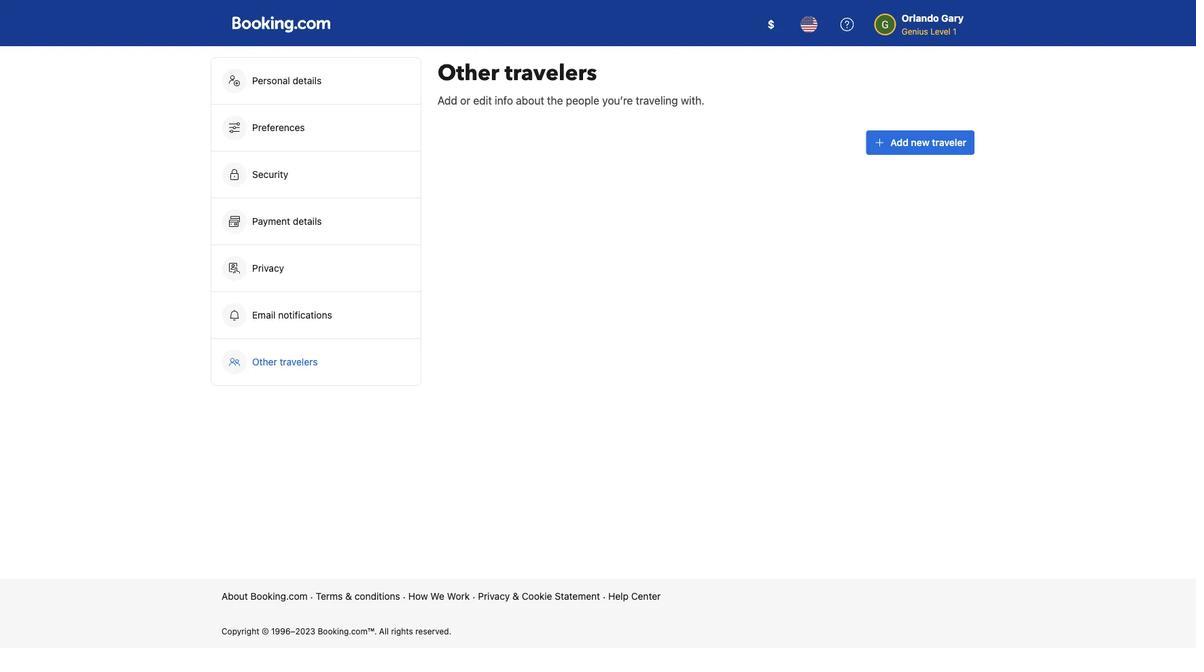 Task type: locate. For each thing, give the bounding box(es) containing it.
details right personal on the top left of the page
[[293, 75, 322, 86]]

reserved.
[[416, 627, 452, 636]]

other inside "other travelers add or edit info about the people you're traveling with."
[[438, 58, 499, 88]]

privacy right work
[[478, 591, 510, 602]]

personal details link
[[211, 58, 421, 104]]

&
[[345, 591, 352, 602], [513, 591, 519, 602]]

2 details from the top
[[293, 216, 322, 227]]

2 & from the left
[[513, 591, 519, 602]]

1996–2023
[[271, 627, 316, 636]]

about
[[516, 94, 544, 107]]

1 vertical spatial other
[[252, 357, 277, 368]]

0 horizontal spatial travelers
[[280, 357, 318, 368]]

1 & from the left
[[345, 591, 352, 602]]

0 vertical spatial details
[[293, 75, 322, 86]]

traveling
[[636, 94, 678, 107]]

notifications
[[278, 310, 332, 321]]

gary
[[942, 13, 964, 24]]

email notifications
[[252, 310, 332, 321]]

payment
[[252, 216, 290, 227]]

privacy down payment
[[252, 263, 284, 274]]

how
[[409, 591, 428, 602]]

1 vertical spatial travelers
[[280, 357, 318, 368]]

0 horizontal spatial add
[[438, 94, 458, 107]]

add left or
[[438, 94, 458, 107]]

genius
[[902, 27, 929, 36]]

add
[[438, 94, 458, 107], [891, 137, 909, 148]]

other up or
[[438, 58, 499, 88]]

add inside "other travelers add or edit info about the people you're traveling with."
[[438, 94, 458, 107]]

help
[[609, 591, 629, 602]]

other
[[438, 58, 499, 88], [252, 357, 277, 368]]

1 horizontal spatial add
[[891, 137, 909, 148]]

details right payment
[[293, 216, 322, 227]]

other travelers link
[[211, 339, 421, 385]]

0 vertical spatial other
[[438, 58, 499, 88]]

1 details from the top
[[293, 75, 322, 86]]

travelers up the the
[[505, 58, 597, 88]]

details
[[293, 75, 322, 86], [293, 216, 322, 227]]

rights
[[391, 627, 413, 636]]

new
[[911, 137, 930, 148]]

travelers inside "other travelers add or edit info about the people you're traveling with."
[[505, 58, 597, 88]]

0 vertical spatial privacy
[[252, 263, 284, 274]]

0 horizontal spatial &
[[345, 591, 352, 602]]

1 vertical spatial privacy
[[478, 591, 510, 602]]

center
[[631, 591, 661, 602]]

1
[[953, 27, 957, 36]]

with.
[[681, 94, 705, 107]]

0 horizontal spatial privacy
[[252, 263, 284, 274]]

1 horizontal spatial other
[[438, 58, 499, 88]]

& right the 'terms'
[[345, 591, 352, 602]]

1 horizontal spatial travelers
[[505, 58, 597, 88]]

security
[[252, 169, 288, 180]]

& for terms
[[345, 591, 352, 602]]

travelers down notifications
[[280, 357, 318, 368]]

0 horizontal spatial other
[[252, 357, 277, 368]]

other for other travelers add or edit info about the people you're traveling with.
[[438, 58, 499, 88]]

travelers for other travelers add or edit info about the people you're traveling with.
[[505, 58, 597, 88]]

orlando gary genius level 1
[[902, 13, 964, 36]]

booking.com
[[251, 591, 308, 602]]

level
[[931, 27, 951, 36]]

1 horizontal spatial &
[[513, 591, 519, 602]]

1 horizontal spatial privacy
[[478, 591, 510, 602]]

add left new
[[891, 137, 909, 148]]

0 vertical spatial travelers
[[505, 58, 597, 88]]

payment details link
[[211, 199, 421, 245]]

$ button
[[755, 8, 788, 41]]

cookie
[[522, 591, 552, 602]]

other down email
[[252, 357, 277, 368]]

details for personal details
[[293, 75, 322, 86]]

other for other travelers
[[252, 357, 277, 368]]

preferences link
[[211, 105, 421, 151]]

travelers
[[505, 58, 597, 88], [280, 357, 318, 368]]

1 vertical spatial add
[[891, 137, 909, 148]]

orlando
[[902, 13, 939, 24]]

1 vertical spatial details
[[293, 216, 322, 227]]

personal details
[[252, 75, 322, 86]]

conditions
[[355, 591, 400, 602]]

0 vertical spatial add
[[438, 94, 458, 107]]

details for payment details
[[293, 216, 322, 227]]

& for privacy
[[513, 591, 519, 602]]

privacy
[[252, 263, 284, 274], [478, 591, 510, 602]]

help center link
[[609, 590, 661, 604]]

& left cookie
[[513, 591, 519, 602]]



Task type: vqa. For each thing, say whether or not it's contained in the screenshot.
the bottommost other
yes



Task type: describe. For each thing, give the bounding box(es) containing it.
work
[[447, 591, 470, 602]]

statement
[[555, 591, 600, 602]]

how we work link
[[409, 590, 470, 604]]

add new traveler button
[[866, 131, 975, 155]]

other travelers add or edit info about the people you're traveling with.
[[438, 58, 705, 107]]

or
[[460, 94, 471, 107]]

about booking.com
[[222, 591, 308, 602]]

add inside dropdown button
[[891, 137, 909, 148]]

email notifications link
[[211, 292, 421, 339]]

all
[[379, 627, 389, 636]]

payment details
[[252, 216, 325, 227]]

security link
[[211, 152, 421, 198]]

$
[[768, 18, 775, 31]]

terms & conditions
[[316, 591, 400, 602]]

help center
[[609, 591, 661, 602]]

edit
[[473, 94, 492, 107]]

privacy link
[[211, 245, 421, 292]]

copyright © 1996–2023 booking.com™. all rights reserved.
[[222, 627, 452, 636]]

terms & conditions link
[[316, 590, 400, 604]]

we
[[431, 591, 445, 602]]

people
[[566, 94, 600, 107]]

privacy & cookie statement link
[[478, 590, 600, 604]]

about booking.com link
[[222, 590, 308, 604]]

about
[[222, 591, 248, 602]]

copyright
[[222, 627, 259, 636]]

personal
[[252, 75, 290, 86]]

preferences
[[252, 122, 305, 133]]

you're
[[603, 94, 633, 107]]

info
[[495, 94, 513, 107]]

traveler
[[932, 137, 967, 148]]

privacy for privacy
[[252, 263, 284, 274]]

the
[[547, 94, 563, 107]]

how we work
[[409, 591, 470, 602]]

booking.com™.
[[318, 627, 377, 636]]

travelers for other travelers
[[280, 357, 318, 368]]

privacy for privacy & cookie statement
[[478, 591, 510, 602]]

add new traveler
[[891, 137, 967, 148]]

privacy & cookie statement
[[478, 591, 600, 602]]

terms
[[316, 591, 343, 602]]

email
[[252, 310, 276, 321]]

other travelers
[[252, 357, 318, 368]]

©
[[262, 627, 269, 636]]



